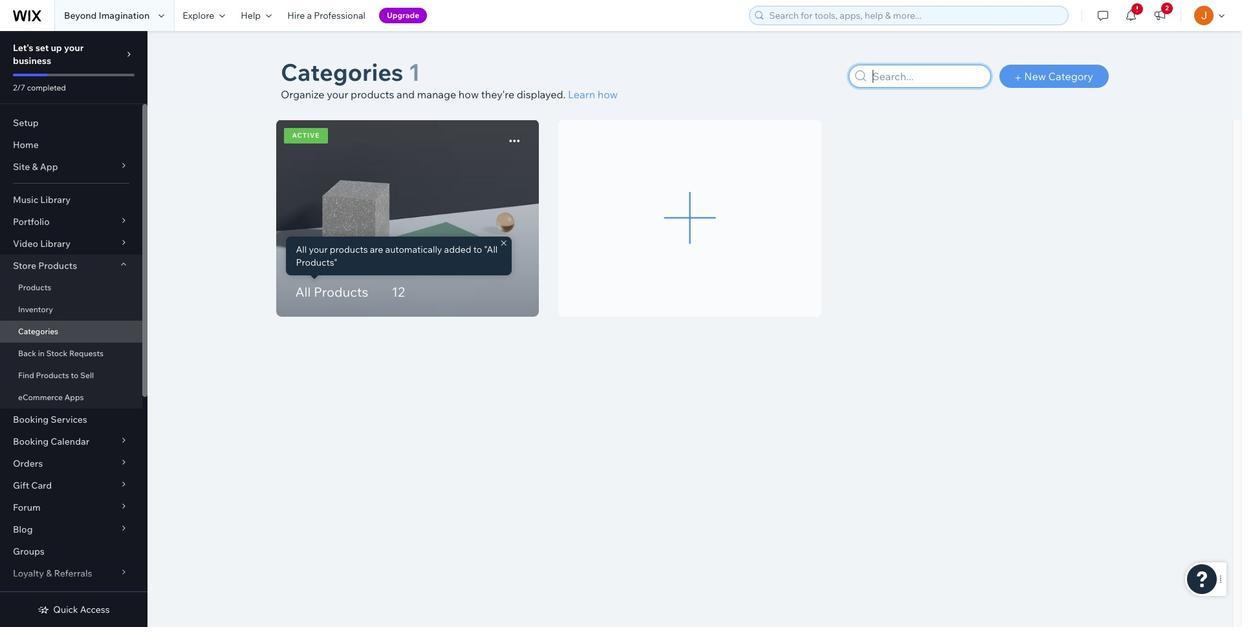 Task type: locate. For each thing, give the bounding box(es) containing it.
0 horizontal spatial how
[[459, 88, 479, 101]]

library inside popup button
[[40, 238, 70, 250]]

inventory
[[18, 305, 53, 314]]

all for all products
[[295, 284, 311, 300]]

of
[[37, 590, 46, 602]]

how left they're
[[459, 88, 479, 101]]

your inside the let's set up your business
[[64, 42, 84, 54]]

products
[[38, 260, 77, 272], [18, 283, 51, 292], [314, 284, 368, 300], [36, 371, 69, 380]]

& right the site in the left top of the page
[[32, 161, 38, 173]]

2 vertical spatial your
[[309, 244, 328, 256]]

0 horizontal spatial &
[[32, 161, 38, 173]]

1 vertical spatial products
[[330, 244, 368, 256]]

1 horizontal spatial to
[[473, 244, 482, 256]]

1 vertical spatial library
[[40, 238, 70, 250]]

0 horizontal spatial to
[[71, 371, 78, 380]]

forum
[[13, 502, 40, 514]]

1
[[409, 58, 420, 87]]

learn how link
[[568, 88, 618, 101]]

products for are
[[330, 244, 368, 256]]

0 vertical spatial your
[[64, 42, 84, 54]]

products for all products
[[314, 284, 368, 300]]

all your products are automatically added to "all products"
[[296, 244, 498, 269]]

2 booking from the top
[[13, 436, 49, 448]]

video library button
[[0, 233, 142, 255]]

let's
[[13, 42, 33, 54]]

1 vertical spatial to
[[71, 371, 78, 380]]

0 vertical spatial products
[[351, 88, 394, 101]]

products inside popup button
[[38, 260, 77, 272]]

beyond imagination
[[64, 10, 150, 21]]

1 vertical spatial your
[[327, 88, 348, 101]]

organize your products and manage how they're displayed. learn how
[[281, 88, 618, 101]]

setup
[[13, 117, 39, 129]]

1 how from the left
[[459, 88, 479, 101]]

booking down ecommerce
[[13, 414, 49, 426]]

card
[[31, 480, 52, 492]]

1 horizontal spatial how
[[598, 88, 618, 101]]

hire
[[287, 10, 305, 21]]

products down video library popup button
[[38, 260, 77, 272]]

store products button
[[0, 255, 142, 277]]

manage
[[417, 88, 456, 101]]

point of sale
[[13, 590, 67, 602]]

1 vertical spatial &
[[46, 568, 52, 580]]

0 vertical spatial &
[[32, 161, 38, 173]]

products for find products to sell
[[36, 371, 69, 380]]

products down the categories 1
[[351, 88, 394, 101]]

products up "ecommerce apps"
[[36, 371, 69, 380]]

0 horizontal spatial categories
[[18, 327, 58, 336]]

to left "all
[[473, 244, 482, 256]]

requests
[[69, 349, 104, 358]]

groups
[[13, 546, 45, 558]]

library for video library
[[40, 238, 70, 250]]

12
[[392, 284, 405, 300]]

site & app
[[13, 161, 58, 173]]

1 library from the top
[[40, 194, 71, 206]]

& right loyalty
[[46, 568, 52, 580]]

loyalty & referrals
[[13, 568, 92, 580]]

0 vertical spatial booking
[[13, 414, 49, 426]]

gift
[[13, 480, 29, 492]]

& for site
[[32, 161, 38, 173]]

all up products" on the top
[[296, 244, 307, 256]]

0 vertical spatial to
[[473, 244, 482, 256]]

1 horizontal spatial categories
[[281, 58, 403, 87]]

new category
[[1024, 70, 1093, 83]]

0 vertical spatial all
[[296, 244, 307, 256]]

Search for tools, apps, help & more... field
[[765, 6, 1064, 25]]

are
[[370, 244, 383, 256]]

active
[[292, 131, 320, 140]]

quick
[[53, 604, 78, 616]]

categories for categories 1
[[281, 58, 403, 87]]

new
[[1024, 70, 1046, 83]]

imagination
[[99, 10, 150, 21]]

all inside all your products are automatically added to "all products"
[[296, 244, 307, 256]]

your right up on the top of the page
[[64, 42, 84, 54]]

booking inside dropdown button
[[13, 436, 49, 448]]

to left sell
[[71, 371, 78, 380]]

access
[[80, 604, 110, 616]]

1 vertical spatial all
[[295, 284, 311, 300]]

your down the categories 1
[[327, 88, 348, 101]]

your for organize
[[327, 88, 348, 101]]

ecommerce apps
[[18, 393, 84, 402]]

1 horizontal spatial &
[[46, 568, 52, 580]]

category
[[1049, 70, 1093, 83]]

quick access
[[53, 604, 110, 616]]

1 vertical spatial booking
[[13, 436, 49, 448]]

categories link
[[0, 321, 142, 343]]

upgrade button
[[379, 8, 427, 23]]

products inside all your products are automatically added to "all products"
[[330, 244, 368, 256]]

your inside all your products are automatically added to "all products"
[[309, 244, 328, 256]]

products
[[351, 88, 394, 101], [330, 244, 368, 256]]

categories inside 'link'
[[18, 327, 58, 336]]

site
[[13, 161, 30, 173]]

booking calendar button
[[0, 431, 142, 453]]

library up portfolio popup button
[[40, 194, 71, 206]]

&
[[32, 161, 38, 173], [46, 568, 52, 580]]

1 vertical spatial categories
[[18, 327, 58, 336]]

stock
[[46, 349, 68, 358]]

help button
[[233, 0, 280, 31]]

all
[[296, 244, 307, 256], [295, 284, 311, 300]]

booking up orders
[[13, 436, 49, 448]]

products link
[[0, 277, 142, 299]]

let's set up your business
[[13, 42, 84, 67]]

gift card
[[13, 480, 52, 492]]

products"
[[296, 257, 338, 269]]

store
[[13, 260, 36, 272]]

home link
[[0, 134, 142, 156]]

library for music library
[[40, 194, 71, 206]]

your up products" on the top
[[309, 244, 328, 256]]

categories down 'inventory'
[[18, 327, 58, 336]]

music library link
[[0, 189, 142, 211]]

products left are
[[330, 244, 368, 256]]

video library
[[13, 238, 70, 250]]

0 vertical spatial library
[[40, 194, 71, 206]]

"all
[[484, 244, 498, 256]]

how
[[459, 88, 479, 101], [598, 88, 618, 101]]

categories up organize
[[281, 58, 403, 87]]

sell
[[80, 371, 94, 380]]

library
[[40, 194, 71, 206], [40, 238, 70, 250]]

up
[[51, 42, 62, 54]]

how right learn
[[598, 88, 618, 101]]

2 library from the top
[[40, 238, 70, 250]]

they're
[[481, 88, 514, 101]]

1 booking from the top
[[13, 414, 49, 426]]

help
[[241, 10, 261, 21]]

a
[[307, 10, 312, 21]]

categories
[[281, 58, 403, 87], [18, 327, 58, 336]]

0 vertical spatial categories
[[281, 58, 403, 87]]

booking for booking calendar
[[13, 436, 49, 448]]

all down products" on the top
[[295, 284, 311, 300]]

library up store products
[[40, 238, 70, 250]]

products down products" on the top
[[314, 284, 368, 300]]



Task type: describe. For each thing, give the bounding box(es) containing it.
booking services link
[[0, 409, 142, 431]]

categories 1
[[281, 58, 420, 87]]

gift card button
[[0, 475, 142, 497]]

all products
[[295, 284, 368, 300]]

booking for booking services
[[13, 414, 49, 426]]

products up 'inventory'
[[18, 283, 51, 292]]

ecommerce
[[18, 393, 63, 402]]

video
[[13, 238, 38, 250]]

& for loyalty
[[46, 568, 52, 580]]

apps
[[65, 393, 84, 402]]

booking services
[[13, 414, 87, 426]]

ecommerce apps link
[[0, 387, 142, 409]]

groups link
[[0, 541, 142, 563]]

quick access button
[[38, 604, 110, 616]]

upgrade
[[387, 10, 419, 20]]

inventory link
[[0, 299, 142, 321]]

point
[[13, 590, 35, 602]]

learn
[[568, 88, 595, 101]]

automatically
[[385, 244, 442, 256]]

completed
[[27, 83, 66, 93]]

added
[[444, 244, 471, 256]]

back in stock requests
[[18, 349, 104, 358]]

organize
[[281, 88, 325, 101]]

calendar
[[51, 436, 89, 448]]

hire a professional link
[[280, 0, 373, 31]]

to inside sidebar element
[[71, 371, 78, 380]]

find products to sell
[[18, 371, 94, 380]]

Search... field
[[869, 65, 987, 87]]

orders button
[[0, 453, 142, 475]]

2 how from the left
[[598, 88, 618, 101]]

set
[[35, 42, 49, 54]]

back in stock requests link
[[0, 343, 142, 365]]

2 button
[[1146, 0, 1174, 31]]

loyalty & referrals button
[[0, 563, 142, 585]]

your for all
[[309, 244, 328, 256]]

app
[[40, 161, 58, 173]]

find
[[18, 371, 34, 380]]

2/7
[[13, 83, 25, 93]]

find products to sell link
[[0, 365, 142, 387]]

new category link
[[1000, 65, 1109, 88]]

sale
[[48, 590, 67, 602]]

categories for categories
[[18, 327, 58, 336]]

and
[[397, 88, 415, 101]]

products for store products
[[38, 260, 77, 272]]

2
[[1165, 4, 1169, 12]]

to inside all your products are automatically added to "all products"
[[473, 244, 482, 256]]

booking calendar
[[13, 436, 89, 448]]

loyalty
[[13, 568, 44, 580]]

products for and
[[351, 88, 394, 101]]

explore
[[183, 10, 214, 21]]

back
[[18, 349, 36, 358]]

displayed.
[[517, 88, 566, 101]]

referrals
[[54, 568, 92, 580]]

services
[[51, 414, 87, 426]]

point of sale link
[[0, 585, 142, 607]]

professional
[[314, 10, 366, 21]]

portfolio
[[13, 216, 50, 228]]

home
[[13, 139, 39, 151]]

blog button
[[0, 519, 142, 541]]

blog
[[13, 524, 33, 536]]

beyond
[[64, 10, 97, 21]]

hire a professional
[[287, 10, 366, 21]]

2/7 completed
[[13, 83, 66, 93]]

site & app button
[[0, 156, 142, 178]]

orders
[[13, 458, 43, 470]]

store products
[[13, 260, 77, 272]]

sidebar element
[[0, 31, 148, 628]]

music
[[13, 194, 38, 206]]

business
[[13, 55, 51, 67]]

all for all your products are automatically added to "all products"
[[296, 244, 307, 256]]

portfolio button
[[0, 211, 142, 233]]



Task type: vqa. For each thing, say whether or not it's contained in the screenshot.
Orlando
no



